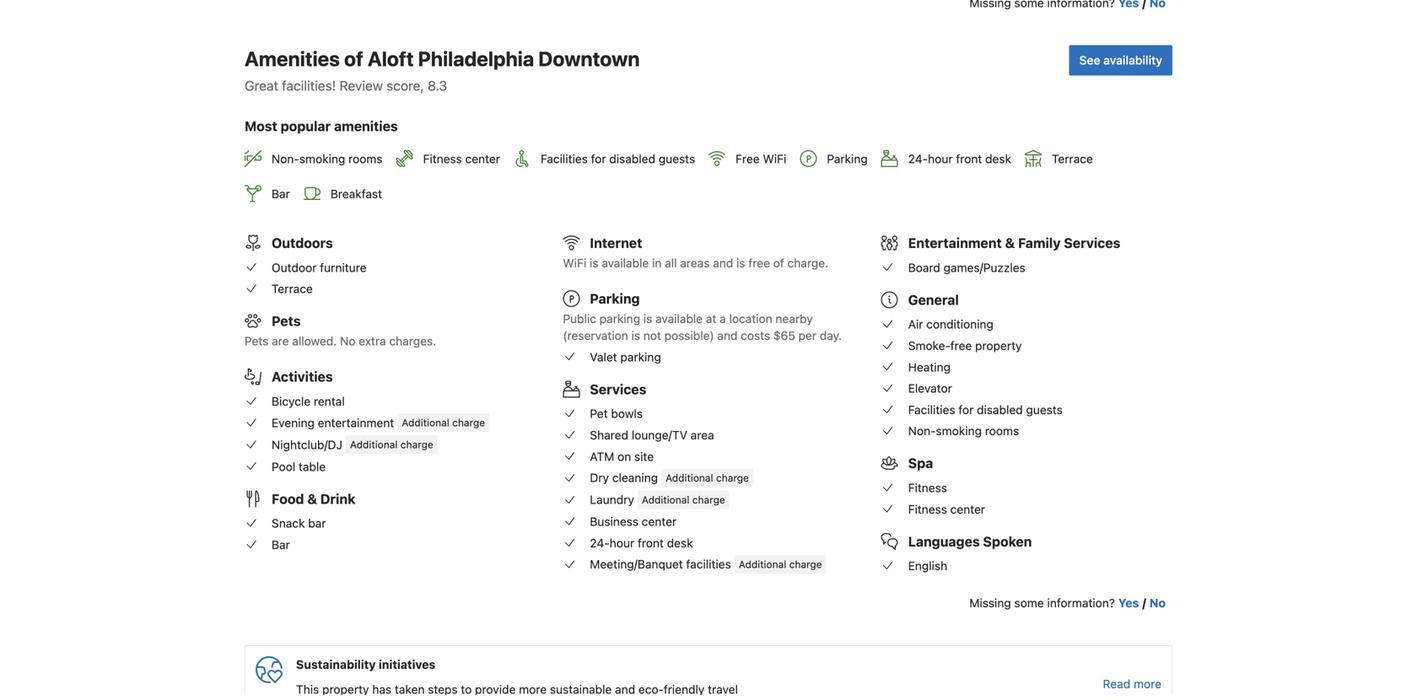 Task type: vqa. For each thing, say whether or not it's contained in the screenshot.


Task type: locate. For each thing, give the bounding box(es) containing it.
non-smoking rooms down most popular amenities
[[272, 152, 383, 166]]

and down a at the top
[[717, 329, 738, 343]]

a
[[720, 312, 726, 326]]

wifi
[[763, 152, 787, 166], [563, 256, 587, 270]]

1 vertical spatial fitness center
[[908, 502, 985, 516]]

smoking down most popular amenities
[[299, 152, 345, 166]]

heating
[[908, 360, 951, 374]]

additional inside evening entertainment additional charge
[[402, 417, 449, 429]]

0 horizontal spatial 24-hour front desk
[[590, 536, 693, 550]]

0 vertical spatial disabled
[[609, 152, 656, 166]]

non- up spa at the bottom right
[[908, 424, 936, 438]]

initiatives
[[379, 658, 436, 672]]

fitness center up languages
[[908, 502, 985, 516]]

1 vertical spatial of
[[773, 256, 784, 270]]

food
[[272, 491, 304, 507]]

0 vertical spatial pets
[[272, 313, 301, 329]]

& left family
[[1005, 235, 1015, 251]]

1 horizontal spatial parking
[[827, 152, 868, 166]]

1 vertical spatial bar
[[272, 538, 290, 552]]

0 horizontal spatial non-
[[272, 152, 299, 166]]

games/puzzles
[[944, 261, 1026, 274]]

board
[[908, 261, 941, 274]]

non-smoking rooms
[[272, 152, 383, 166], [908, 424, 1019, 438]]

0 vertical spatial terrace
[[1052, 152, 1093, 166]]

front
[[956, 152, 982, 166], [638, 536, 664, 550]]

1 vertical spatial front
[[638, 536, 664, 550]]

1 horizontal spatial for
[[959, 403, 974, 417]]

additional down dry cleaning additional charge
[[642, 494, 690, 506]]

1 horizontal spatial non-smoking rooms
[[908, 424, 1019, 438]]

1 horizontal spatial rooms
[[985, 424, 1019, 438]]

family
[[1018, 235, 1061, 251]]

parking up (reservation
[[600, 312, 640, 326]]

facilities
[[541, 152, 588, 166], [908, 403, 955, 417]]

additional up laundry additional charge
[[666, 472, 713, 484]]

0 horizontal spatial free
[[749, 256, 770, 270]]

1 horizontal spatial guests
[[1026, 403, 1063, 417]]

0 horizontal spatial no
[[340, 334, 356, 348]]

1 horizontal spatial hour
[[928, 152, 953, 166]]

charge inside meeting/banquet facilities additional charge
[[789, 558, 822, 570]]

additional right entertainment
[[402, 417, 449, 429]]

1 vertical spatial non-
[[908, 424, 936, 438]]

dry
[[590, 471, 609, 485]]

0 vertical spatial guests
[[659, 152, 695, 166]]

score,
[[387, 78, 424, 94]]

services right family
[[1064, 235, 1121, 251]]

0 vertical spatial facilities
[[541, 152, 588, 166]]

1 vertical spatial guests
[[1026, 403, 1063, 417]]

non-
[[272, 152, 299, 166], [908, 424, 936, 438]]

1 horizontal spatial facilities
[[908, 403, 955, 417]]

1 horizontal spatial fitness center
[[908, 502, 985, 516]]

for
[[591, 152, 606, 166], [959, 403, 974, 417]]

1 vertical spatial terrace
[[272, 282, 313, 296]]

is down internet on the top of page
[[590, 256, 599, 270]]

non-smoking rooms up spa at the bottom right
[[908, 424, 1019, 438]]

nightclub/dj
[[272, 438, 342, 452]]

1 vertical spatial desk
[[667, 536, 693, 550]]

fitness center
[[423, 152, 500, 166], [908, 502, 985, 516]]

0 vertical spatial &
[[1005, 235, 1015, 251]]

charge inside evening entertainment additional charge
[[452, 417, 485, 429]]

& for food
[[307, 491, 317, 507]]

0 horizontal spatial center
[[465, 152, 500, 166]]

$65
[[774, 329, 795, 343]]

bar down snack
[[272, 538, 290, 552]]

facilities!
[[282, 78, 336, 94]]

0 horizontal spatial for
[[591, 152, 606, 166]]

charge inside nightclub/dj additional charge
[[401, 439, 433, 450]]

costs
[[741, 329, 770, 343]]

/
[[1143, 596, 1146, 610]]

missing
[[970, 596, 1011, 610]]

fitness down 8.3
[[423, 152, 462, 166]]

is
[[590, 256, 599, 270], [737, 256, 745, 270], [644, 312, 652, 326], [631, 329, 640, 343]]

1 horizontal spatial 24-hour front desk
[[908, 152, 1012, 166]]

facilities
[[686, 557, 731, 571]]

and inside public parking is available at a location nearby (reservation is not possible) and costs $65 per day.
[[717, 329, 738, 343]]

1 vertical spatial 24-
[[590, 536, 610, 550]]

1 horizontal spatial terrace
[[1052, 152, 1093, 166]]

additional down evening entertainment additional charge
[[350, 439, 398, 450]]

smoke-free property
[[908, 339, 1022, 353]]

pets left are
[[245, 334, 269, 348]]

1 vertical spatial for
[[959, 403, 974, 417]]

1 horizontal spatial &
[[1005, 235, 1015, 251]]

wifi up 'public'
[[563, 256, 587, 270]]

facilities for disabled guests up internet on the top of page
[[541, 152, 695, 166]]

nightclub/dj additional charge
[[272, 438, 433, 452]]

1 horizontal spatial services
[[1064, 235, 1121, 251]]

0 horizontal spatial facilities
[[541, 152, 588, 166]]

available inside public parking is available at a location nearby (reservation is not possible) and costs $65 per day.
[[656, 312, 703, 326]]

0 vertical spatial fitness
[[423, 152, 462, 166]]

of left charge.
[[773, 256, 784, 270]]

outdoor furniture
[[272, 261, 367, 274]]

pets up are
[[272, 313, 301, 329]]

languages
[[908, 533, 980, 550]]

0 vertical spatial front
[[956, 152, 982, 166]]

most popular amenities
[[245, 118, 398, 134]]

0 vertical spatial free
[[749, 256, 770, 270]]

pool
[[272, 460, 295, 474]]

0 vertical spatial wifi
[[763, 152, 787, 166]]

1 vertical spatial disabled
[[977, 403, 1023, 417]]

bicycle rental
[[272, 394, 345, 408]]

0 horizontal spatial wifi
[[563, 256, 587, 270]]

1 horizontal spatial 24-
[[908, 152, 928, 166]]

1 vertical spatial hour
[[610, 536, 635, 550]]

parking for valet
[[620, 350, 661, 364]]

services up pet bowls
[[590, 381, 647, 397]]

1 horizontal spatial no
[[1150, 596, 1166, 610]]

amenities
[[334, 118, 398, 134]]

no
[[340, 334, 356, 348], [1150, 596, 1166, 610]]

additional inside meeting/banquet facilities additional charge
[[739, 558, 786, 570]]

0 horizontal spatial non-smoking rooms
[[272, 152, 383, 166]]

1 horizontal spatial pets
[[272, 313, 301, 329]]

no right /
[[1150, 596, 1166, 610]]

0 horizontal spatial 24-
[[590, 536, 610, 550]]

2 vertical spatial fitness
[[908, 502, 947, 516]]

allowed.
[[292, 334, 337, 348]]

breakfast
[[331, 187, 382, 201]]

general
[[908, 292, 959, 308]]

0 vertical spatial parking
[[600, 312, 640, 326]]

board games/puzzles
[[908, 261, 1026, 274]]

0 vertical spatial non-smoking rooms
[[272, 152, 383, 166]]

fitness up languages
[[908, 502, 947, 516]]

dry cleaning additional charge
[[590, 471, 749, 485]]

non- down popular
[[272, 152, 299, 166]]

0 vertical spatial desk
[[985, 152, 1012, 166]]

nearby
[[776, 312, 813, 326]]

available
[[602, 256, 649, 270], [656, 312, 703, 326]]

1 horizontal spatial smoking
[[936, 424, 982, 438]]

0 vertical spatial fitness center
[[423, 152, 500, 166]]

sustainability initiatives
[[296, 658, 436, 672]]

rental
[[314, 394, 345, 408]]

bar up outdoors
[[272, 187, 290, 201]]

charge
[[452, 417, 485, 429], [401, 439, 433, 450], [716, 472, 749, 484], [692, 494, 725, 506], [789, 558, 822, 570]]

1 vertical spatial rooms
[[985, 424, 1019, 438]]

laundry
[[590, 493, 634, 507]]

0 horizontal spatial &
[[307, 491, 317, 507]]

24-hour front desk up meeting/banquet
[[590, 536, 693, 550]]

fitness for non-smoking rooms
[[423, 152, 462, 166]]

(reservation
[[563, 329, 628, 343]]

charges.
[[389, 334, 436, 348]]

0 horizontal spatial available
[[602, 256, 649, 270]]

no left extra
[[340, 334, 356, 348]]

0 horizontal spatial of
[[344, 47, 363, 70]]

not
[[644, 329, 661, 343]]

0 vertical spatial for
[[591, 152, 606, 166]]

1 vertical spatial parking
[[620, 350, 661, 364]]

fitness center for non-smoking rooms
[[423, 152, 500, 166]]

additional inside laundry additional charge
[[642, 494, 690, 506]]

of
[[344, 47, 363, 70], [773, 256, 784, 270]]

entertainment
[[318, 416, 394, 430]]

additional inside dry cleaning additional charge
[[666, 472, 713, 484]]

parking for public
[[600, 312, 640, 326]]

available up "possible)"
[[656, 312, 703, 326]]

0 horizontal spatial smoking
[[299, 152, 345, 166]]

0 horizontal spatial desk
[[667, 536, 693, 550]]

possible)
[[665, 329, 714, 343]]

fitness down spa at the bottom right
[[908, 481, 947, 495]]

1 vertical spatial parking
[[590, 291, 640, 307]]

missing some information? yes / no
[[970, 596, 1166, 610]]

parking inside public parking is available at a location nearby (reservation is not possible) and costs $65 per day.
[[600, 312, 640, 326]]

yes button
[[1119, 595, 1139, 612]]

1 horizontal spatial facilities for disabled guests
[[908, 403, 1063, 417]]

charge for dry cleaning
[[716, 472, 749, 484]]

0 vertical spatial hour
[[928, 152, 953, 166]]

pet
[[590, 407, 608, 421]]

per
[[799, 329, 817, 343]]

read more
[[1103, 677, 1162, 691]]

additional right facilities
[[739, 558, 786, 570]]

parking down the not
[[620, 350, 661, 364]]

center
[[465, 152, 500, 166], [950, 502, 985, 516], [642, 515, 677, 529]]

charge for meeting/banquet facilities
[[789, 558, 822, 570]]

most
[[245, 118, 277, 134]]

see availability button
[[1069, 45, 1173, 75]]

on
[[618, 449, 631, 463]]

facilities for disabled guests down "elevator"
[[908, 403, 1063, 417]]

0 vertical spatial parking
[[827, 152, 868, 166]]

of up review
[[344, 47, 363, 70]]

public
[[563, 312, 596, 326]]

smoking down "elevator"
[[936, 424, 982, 438]]

free left charge.
[[749, 256, 770, 270]]

business center
[[590, 515, 677, 529]]

0 horizontal spatial rooms
[[349, 152, 383, 166]]

hour
[[928, 152, 953, 166], [610, 536, 635, 550]]

1 vertical spatial and
[[717, 329, 738, 343]]

1 vertical spatial available
[[656, 312, 703, 326]]

2 horizontal spatial center
[[950, 502, 985, 516]]

and right areas
[[713, 256, 733, 270]]

0 vertical spatial smoking
[[299, 152, 345, 166]]

&
[[1005, 235, 1015, 251], [307, 491, 317, 507]]

wifi right free
[[763, 152, 787, 166]]

property
[[975, 339, 1022, 353]]

1 horizontal spatial available
[[656, 312, 703, 326]]

1 vertical spatial &
[[307, 491, 317, 507]]

0 horizontal spatial fitness center
[[423, 152, 500, 166]]

0 horizontal spatial front
[[638, 536, 664, 550]]

charge inside dry cleaning additional charge
[[716, 472, 749, 484]]

evening
[[272, 416, 315, 430]]

available down internet on the top of page
[[602, 256, 649, 270]]

fitness center down 8.3
[[423, 152, 500, 166]]

business
[[590, 515, 639, 529]]

guests
[[659, 152, 695, 166], [1026, 403, 1063, 417]]

& for entertainment
[[1005, 235, 1015, 251]]

0 vertical spatial non-
[[272, 152, 299, 166]]

parking
[[827, 152, 868, 166], [590, 291, 640, 307]]

english
[[908, 559, 948, 573]]

center for non-smoking rooms
[[465, 152, 500, 166]]

elevator
[[908, 381, 952, 395]]

amenities of aloft philadelphia downtown great facilities! review score, 8.3
[[245, 47, 640, 94]]

2 bar from the top
[[272, 538, 290, 552]]

fitness for fitness
[[908, 502, 947, 516]]

& right food
[[307, 491, 317, 507]]

0 vertical spatial facilities for disabled guests
[[541, 152, 695, 166]]

additional inside nightclub/dj additional charge
[[350, 439, 398, 450]]

24-hour front desk up entertainment
[[908, 152, 1012, 166]]

spa
[[908, 455, 933, 471]]

0 vertical spatial bar
[[272, 187, 290, 201]]

additional
[[402, 417, 449, 429], [350, 439, 398, 450], [666, 472, 713, 484], [642, 494, 690, 506], [739, 558, 786, 570]]

day.
[[820, 329, 842, 343]]

great
[[245, 78, 278, 94]]

spoken
[[983, 533, 1032, 550]]

0 vertical spatial rooms
[[349, 152, 383, 166]]

drink
[[320, 491, 356, 507]]

1 horizontal spatial disabled
[[977, 403, 1023, 417]]

public parking is available at a location nearby (reservation is not possible) and costs $65 per day.
[[563, 312, 842, 343]]

1 vertical spatial pets
[[245, 334, 269, 348]]

1 vertical spatial no
[[1150, 596, 1166, 610]]

1 vertical spatial non-smoking rooms
[[908, 424, 1019, 438]]

free down conditioning
[[951, 339, 972, 353]]



Task type: describe. For each thing, give the bounding box(es) containing it.
1 horizontal spatial center
[[642, 515, 677, 529]]

0 horizontal spatial hour
[[610, 536, 635, 550]]

review
[[340, 78, 383, 94]]

shared lounge/tv area
[[590, 428, 714, 442]]

information?
[[1047, 596, 1115, 610]]

activities
[[272, 369, 333, 385]]

of inside amenities of aloft philadelphia downtown great facilities! review score, 8.3
[[344, 47, 363, 70]]

pets for pets
[[272, 313, 301, 329]]

shared
[[590, 428, 629, 442]]

1 vertical spatial facilities
[[908, 403, 955, 417]]

0 vertical spatial no
[[340, 334, 356, 348]]

additional for meeting/banquet facilities
[[739, 558, 786, 570]]

0 vertical spatial 24-
[[908, 152, 928, 166]]

entertainment & family services
[[908, 235, 1121, 251]]

charge for evening entertainment
[[452, 417, 485, 429]]

additional for evening entertainment
[[402, 417, 449, 429]]

additional for dry cleaning
[[666, 472, 713, 484]]

languages spoken
[[908, 533, 1032, 550]]

bicycle
[[272, 394, 311, 408]]

snack bar
[[272, 516, 326, 530]]

aloft
[[368, 47, 414, 70]]

1 vertical spatial wifi
[[563, 256, 587, 270]]

yes
[[1119, 596, 1139, 610]]

site
[[634, 449, 654, 463]]

lounge/tv
[[632, 428, 688, 442]]

1 horizontal spatial wifi
[[763, 152, 787, 166]]

charge inside laundry additional charge
[[692, 494, 725, 506]]

1 horizontal spatial free
[[951, 339, 972, 353]]

atm
[[590, 449, 614, 463]]

air conditioning
[[908, 317, 994, 331]]

1 horizontal spatial front
[[956, 152, 982, 166]]

valet
[[590, 350, 617, 364]]

outdoors
[[272, 235, 333, 251]]

area
[[691, 428, 714, 442]]

valet parking
[[590, 350, 661, 364]]

fitness center for fitness
[[908, 502, 985, 516]]

1 vertical spatial 24-hour front desk
[[590, 536, 693, 550]]

0 horizontal spatial disabled
[[609, 152, 656, 166]]

pool table
[[272, 460, 326, 474]]

is left the not
[[631, 329, 640, 343]]

some
[[1014, 596, 1044, 610]]

smoke-
[[908, 339, 951, 353]]

air
[[908, 317, 923, 331]]

1 vertical spatial fitness
[[908, 481, 947, 495]]

center for fitness
[[950, 502, 985, 516]]

sustainability
[[296, 658, 376, 672]]

0 horizontal spatial facilities for disabled guests
[[541, 152, 695, 166]]

free wifi
[[736, 152, 787, 166]]

entertainment
[[908, 235, 1002, 251]]

see
[[1080, 53, 1101, 67]]

0 vertical spatial services
[[1064, 235, 1121, 251]]

1 horizontal spatial of
[[773, 256, 784, 270]]

1 vertical spatial smoking
[[936, 424, 982, 438]]

0 horizontal spatial terrace
[[272, 282, 313, 296]]

snack
[[272, 516, 305, 530]]

furniture
[[320, 261, 367, 274]]

food & drink
[[272, 491, 356, 507]]

is up the not
[[644, 312, 652, 326]]

are
[[272, 334, 289, 348]]

pet bowls
[[590, 407, 643, 421]]

meeting/banquet
[[590, 557, 683, 571]]

1 bar from the top
[[272, 187, 290, 201]]

philadelphia
[[418, 47, 534, 70]]

0 horizontal spatial services
[[590, 381, 647, 397]]

0 vertical spatial available
[[602, 256, 649, 270]]

bar
[[308, 516, 326, 530]]

amenities
[[245, 47, 340, 70]]

all
[[665, 256, 677, 270]]

pets for pets are allowed. no extra charges.
[[245, 334, 269, 348]]

0 horizontal spatial parking
[[590, 291, 640, 307]]

atm on site
[[590, 449, 654, 463]]

bowls
[[611, 407, 643, 421]]

internet
[[590, 235, 642, 251]]

conditioning
[[927, 317, 994, 331]]

laundry additional charge
[[590, 493, 725, 507]]

0 horizontal spatial guests
[[659, 152, 695, 166]]

0 vertical spatial 24-hour front desk
[[908, 152, 1012, 166]]

evening entertainment additional charge
[[272, 416, 485, 430]]

in
[[652, 256, 662, 270]]

popular
[[281, 118, 331, 134]]

location
[[729, 312, 773, 326]]

1 horizontal spatial non-
[[908, 424, 936, 438]]

availability
[[1104, 53, 1163, 67]]

read more button
[[1103, 676, 1162, 693]]

pets are allowed. no extra charges.
[[245, 334, 436, 348]]

charge.
[[788, 256, 829, 270]]

0 vertical spatial and
[[713, 256, 733, 270]]

is right areas
[[737, 256, 745, 270]]

free
[[736, 152, 760, 166]]

extra
[[359, 334, 386, 348]]

no button
[[1150, 595, 1166, 612]]

areas
[[680, 256, 710, 270]]

see availability
[[1080, 53, 1163, 67]]

outdoor
[[272, 261, 317, 274]]

wifi is available in all areas and is free of charge.
[[563, 256, 829, 270]]

1 horizontal spatial desk
[[985, 152, 1012, 166]]

meeting/banquet facilities additional charge
[[590, 557, 822, 571]]



